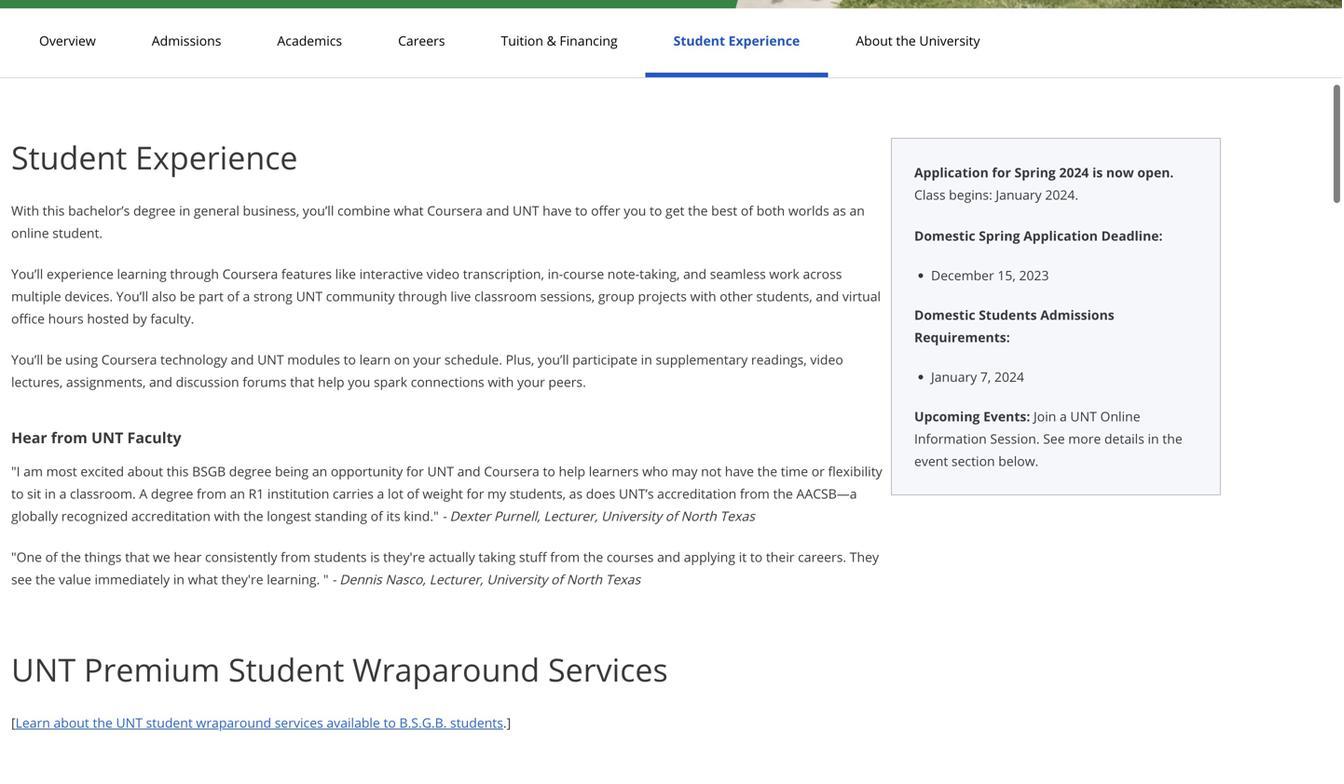 Task type: locate. For each thing, give the bounding box(es) containing it.
with down plus, on the left of page
[[488, 373, 514, 391]]

in right sit
[[45, 485, 56, 503]]

you'll up lectures,
[[11, 351, 43, 369]]

1 vertical spatial with
[[488, 373, 514, 391]]

and up weight
[[457, 463, 481, 481]]

hear
[[174, 549, 202, 566]]

strong
[[253, 288, 293, 305]]

this inside the '"i am most excited about this bsgb degree being an opportunity for unt and coursera to help learners who may not have the time or flexibility to sit in a classroom. a degree from an r1 institution carries a lot of weight for my students, as does unt's accreditation from the aacsb—a globally recognized accreditation with the longest standing of its kind."'
[[167, 463, 189, 481]]

unt up forums on the left of the page
[[257, 351, 284, 369]]

1 horizontal spatial application
[[1024, 227, 1098, 245]]

video right readings, on the right of the page
[[811, 351, 844, 369]]

be left using
[[47, 351, 62, 369]]

that down modules
[[290, 373, 315, 391]]

be inside you'll experience learning through coursera features like interactive video transcription, in-course note-taking, and seamless work across multiple devices. you'll also be part of a strong unt community through live classroom sessions, group projects with other students, and virtual office hours hosted by faculty.
[[180, 288, 195, 305]]

from up the learning.
[[281, 549, 311, 566]]

of inside you'll experience learning through coursera features like interactive video transcription, in-course note-taking, and seamless work across multiple devices. you'll also be part of a strong unt community through live classroom sessions, group projects with other students, and virtual office hours hosted by faculty.
[[227, 288, 239, 305]]

coursera inside "you'll be using coursera technology and unt modules to learn on your schedule. plus, you'll participate in supplementary readings, video lectures, assignments, and discussion forums that help you spark connections with your peers."
[[101, 351, 157, 369]]

from
[[51, 428, 88, 448], [197, 485, 227, 503], [740, 485, 770, 503], [281, 549, 311, 566], [550, 549, 580, 566]]

0 vertical spatial accreditation
[[657, 485, 737, 503]]

being
[[275, 463, 309, 481]]

as inside the '"i am most excited about this bsgb degree being an opportunity for unt and coursera to help learners who may not have the time or flexibility to sit in a classroom. a degree from an r1 institution carries a lot of weight for my students, as does unt's accreditation from the aacsb—a globally recognized accreditation with the longest standing of its kind."'
[[569, 485, 583, 503]]

- for - dennis nasco, lecturer, university of north texas
[[332, 571, 336, 589]]

help down modules
[[318, 373, 345, 391]]

domestic spring application deadline:
[[915, 227, 1163, 245]]

your down plus, on the left of page
[[517, 373, 545, 391]]

1 vertical spatial you'll
[[538, 351, 569, 369]]

student
[[146, 715, 193, 732]]

to inside "one of the things that we hear consistently from students is they're actually taking stuff from the courses and applying it to their careers. they see the value immediately in what they're learning. "
[[750, 549, 763, 566]]

for left my
[[467, 485, 484, 503]]

spark
[[374, 373, 407, 391]]

0 horizontal spatial what
[[188, 571, 218, 589]]

0 vertical spatial student
[[674, 32, 725, 49]]

1 vertical spatial what
[[188, 571, 218, 589]]

of right best
[[741, 202, 753, 220]]

1 vertical spatial university
[[601, 508, 662, 525]]

accreditation down may
[[657, 485, 737, 503]]

1 vertical spatial for
[[406, 463, 424, 481]]

be right also
[[180, 288, 195, 305]]

university for careers.
[[487, 571, 548, 589]]

domestic
[[915, 227, 976, 245], [915, 306, 976, 324]]

0 vertical spatial degree
[[133, 202, 176, 220]]

0 horizontal spatial north
[[567, 571, 602, 589]]

coursera up transcription,
[[427, 202, 483, 220]]

0 horizontal spatial students,
[[510, 485, 566, 503]]

students,
[[756, 288, 813, 305], [510, 485, 566, 503]]

1 horizontal spatial 2024
[[1060, 164, 1089, 181]]

wraparound
[[353, 648, 540, 692]]

1 vertical spatial about
[[54, 715, 89, 732]]

in inside "you'll be using coursera technology and unt modules to learn on your schedule. plus, you'll participate in supplementary readings, video lectures, assignments, and discussion forums that help you spark connections with your peers."
[[641, 351, 652, 369]]

0 vertical spatial spring
[[1015, 164, 1056, 181]]

0 vertical spatial for
[[992, 164, 1011, 181]]

in-
[[548, 265, 563, 283]]

2 vertical spatial degree
[[151, 485, 193, 503]]

unt up more on the bottom right of the page
[[1071, 408, 1097, 426]]

0 vertical spatial be
[[180, 288, 195, 305]]

0 horizontal spatial an
[[230, 485, 245, 503]]

december 15, 2023
[[931, 267, 1049, 284]]

1 vertical spatial they're
[[221, 571, 263, 589]]

is inside "one of the things that we hear consistently from students is they're actually taking stuff from the courses and applying it to their careers. they see the value immediately in what they're learning. "
[[370, 549, 380, 566]]

you right offer
[[624, 202, 646, 220]]

unt's
[[619, 485, 654, 503]]

0 vertical spatial domestic
[[915, 227, 976, 245]]

2 horizontal spatial student
[[674, 32, 725, 49]]

north down the - dexter purnell, lecturer, university of north texas
[[567, 571, 602, 589]]

0 horizontal spatial january
[[931, 368, 977, 386]]

of inside with this bachelor's degree in general business, you'll combine what coursera and unt have to offer you to get the best of both worlds as an online student.
[[741, 202, 753, 220]]

time
[[781, 463, 808, 481]]

january inside application for spring 2024 is now open. class begins: january 2024.
[[996, 186, 1042, 204]]

2 horizontal spatial for
[[992, 164, 1011, 181]]

live
[[451, 288, 471, 305]]

2024
[[1060, 164, 1089, 181], [995, 368, 1025, 386]]

combine
[[337, 202, 390, 220]]

session.
[[990, 430, 1040, 448]]

you'll inside "you'll be using coursera technology and unt modules to learn on your schedule. plus, you'll participate in supplementary readings, video lectures, assignments, and discussion forums that help you spark connections with your peers."
[[11, 351, 43, 369]]

opportunity
[[331, 463, 403, 481]]

north up applying
[[681, 508, 717, 525]]

university right about
[[920, 32, 980, 49]]

to left sit
[[11, 485, 24, 503]]

what inside "one of the things that we hear consistently from students is they're actually taking stuff from the courses and applying it to their careers. they see the value immediately in what they're learning. "
[[188, 571, 218, 589]]

1 horizontal spatial your
[[517, 373, 545, 391]]

1 horizontal spatial admissions
[[1041, 306, 1115, 324]]

you'll up peers.
[[538, 351, 569, 369]]

university down stuff
[[487, 571, 548, 589]]

texas up it
[[720, 508, 755, 525]]

0 vertical spatial you'll
[[303, 202, 334, 220]]

is
[[1093, 164, 1103, 181], [370, 549, 380, 566]]

a
[[139, 485, 148, 503]]

that up immediately in the left bottom of the page
[[125, 549, 150, 566]]

hear
[[11, 428, 47, 448]]

1 horizontal spatial through
[[398, 288, 447, 305]]

deadline:
[[1102, 227, 1163, 245]]

0 horizontal spatial that
[[125, 549, 150, 566]]

in inside with this bachelor's degree in general business, you'll combine what coursera and unt have to offer you to get the best of both worlds as an online student.
[[179, 202, 190, 220]]

have left offer
[[543, 202, 572, 220]]

&
[[547, 32, 556, 49]]

0 horizontal spatial 2024
[[995, 368, 1025, 386]]

they're down consistently
[[221, 571, 263, 589]]

the right see
[[35, 571, 55, 589]]

see
[[11, 571, 32, 589]]

1 horizontal spatial january
[[996, 186, 1042, 204]]

as right worlds
[[833, 202, 846, 220]]

kind."
[[404, 508, 439, 525]]

application
[[915, 164, 989, 181], [1024, 227, 1098, 245]]

a inside you'll experience learning through coursera features like interactive video transcription, in-course note-taking, and seamless work across multiple devices. you'll also be part of a strong unt community through live classroom sessions, group projects with other students, and virtual office hours hosted by faculty.
[[243, 288, 250, 305]]

for
[[992, 164, 1011, 181], [406, 463, 424, 481], [467, 485, 484, 503]]

2024 right 7,
[[995, 368, 1025, 386]]

0 horizontal spatial video
[[427, 265, 460, 283]]

1 horizontal spatial about
[[127, 463, 163, 481]]

2 vertical spatial you'll
[[11, 351, 43, 369]]

technology
[[160, 351, 227, 369]]

about
[[856, 32, 893, 49]]

application up december 15, 2023 list item
[[1024, 227, 1098, 245]]

0 horizontal spatial is
[[370, 549, 380, 566]]

seamless
[[710, 265, 766, 283]]

video up live
[[427, 265, 460, 283]]

1 horizontal spatial north
[[681, 508, 717, 525]]

for up begins:
[[992, 164, 1011, 181]]

0 horizontal spatial about
[[54, 715, 89, 732]]

2 horizontal spatial with
[[690, 288, 717, 305]]

help
[[318, 373, 345, 391], [559, 463, 586, 481]]

1 horizontal spatial students,
[[756, 288, 813, 305]]

domestic inside domestic students admissions requirements:
[[915, 306, 976, 324]]

1 horizontal spatial with
[[488, 373, 514, 391]]

course
[[563, 265, 604, 283]]

0 vertical spatial students,
[[756, 288, 813, 305]]

0 vertical spatial have
[[543, 202, 572, 220]]

0 horizontal spatial lecturer,
[[429, 571, 484, 589]]

you'll inside "you'll be using coursera technology and unt modules to learn on your schedule. plus, you'll participate in supplementary readings, video lectures, assignments, and discussion forums that help you spark connections with your peers."
[[538, 351, 569, 369]]

degree inside with this bachelor's degree in general business, you'll combine what coursera and unt have to offer you to get the best of both worlds as an online student.
[[133, 202, 176, 220]]

1 horizontal spatial you'll
[[538, 351, 569, 369]]

december
[[931, 267, 995, 284]]

0 horizontal spatial you'll
[[303, 202, 334, 220]]

have inside the '"i am most excited about this bsgb degree being an opportunity for unt and coursera to help learners who may not have the time or flexibility to sit in a classroom. a degree from an r1 institution carries a lot of weight for my students, as does unt's accreditation from the aacsb—a globally recognized accreditation with the longest standing of its kind."'
[[725, 463, 754, 481]]

unt
[[513, 202, 539, 220], [296, 288, 323, 305], [257, 351, 284, 369], [1071, 408, 1097, 426], [91, 428, 123, 448], [427, 463, 454, 481], [11, 648, 76, 692], [116, 715, 143, 732]]

1 horizontal spatial you
[[624, 202, 646, 220]]

you'll experience learning through coursera features like interactive video transcription, in-course note-taking, and seamless work across multiple devices. you'll also be part of a strong unt community through live classroom sessions, group projects with other students, and virtual office hours hosted by faculty.
[[11, 265, 881, 328]]

student experience
[[674, 32, 800, 49], [11, 136, 298, 179]]

domestic up december
[[915, 227, 976, 245]]

coursera up "strong"
[[222, 265, 278, 283]]

students, up purnell,
[[510, 485, 566, 503]]

as inside with this bachelor's degree in general business, you'll combine what coursera and unt have to offer you to get the best of both worlds as an online student.
[[833, 202, 846, 220]]

accreditation down "a"
[[131, 508, 211, 525]]

0 vertical spatial video
[[427, 265, 460, 283]]

0 horizontal spatial as
[[569, 485, 583, 503]]

participate
[[573, 351, 638, 369]]

0 horizontal spatial you
[[348, 373, 370, 391]]

what right combine on the left top
[[394, 202, 424, 220]]

0 vertical spatial help
[[318, 373, 345, 391]]

with inside you'll experience learning through coursera features like interactive video transcription, in-course note-taking, and seamless work across multiple devices. you'll also be part of a strong unt community through live classroom sessions, group projects with other students, and virtual office hours hosted by faculty.
[[690, 288, 717, 305]]

with left other
[[690, 288, 717, 305]]

degree right bachelor's
[[133, 202, 176, 220]]

students
[[979, 306, 1037, 324]]

0 vertical spatial an
[[850, 202, 865, 220]]

to right it
[[750, 549, 763, 566]]

1 domestic from the top
[[915, 227, 976, 245]]

with inside the '"i am most excited about this bsgb degree being an opportunity for unt and coursera to help learners who may not have the time or flexibility to sit in a classroom. a degree from an r1 institution carries a lot of weight for my students, as does unt's accreditation from the aacsb—a globally recognized accreditation with the longest standing of its kind."'
[[214, 508, 240, 525]]

work
[[770, 265, 800, 283]]

1 vertical spatial experience
[[135, 136, 298, 179]]

an right being
[[312, 463, 327, 481]]

and inside "one of the things that we hear consistently from students is they're actually taking stuff from the courses and applying it to their careers. they see the value immediately in what they're learning. "
[[657, 549, 681, 566]]

1 vertical spatial lecturer,
[[429, 571, 484, 589]]

1 horizontal spatial help
[[559, 463, 586, 481]]

-
[[442, 508, 446, 525], [332, 571, 336, 589]]

you'll
[[303, 202, 334, 220], [538, 351, 569, 369]]

students, down work
[[756, 288, 813, 305]]

the
[[896, 32, 916, 49], [688, 202, 708, 220], [1163, 430, 1183, 448], [758, 463, 778, 481], [773, 485, 793, 503], [244, 508, 263, 525], [61, 549, 81, 566], [583, 549, 603, 566], [35, 571, 55, 589], [93, 715, 113, 732]]

to left 'learn'
[[344, 351, 356, 369]]

about right learn
[[54, 715, 89, 732]]

in right details
[[1148, 430, 1159, 448]]

standing
[[315, 508, 367, 525]]

more
[[1069, 430, 1101, 448]]

to
[[575, 202, 588, 220], [650, 202, 662, 220], [344, 351, 356, 369], [543, 463, 556, 481], [11, 485, 24, 503], [750, 549, 763, 566], [384, 715, 396, 732]]

lecturer, down actually
[[429, 571, 484, 589]]

"i am most excited about this bsgb degree being an opportunity for unt and coursera to help learners who may not have the time or flexibility to sit in a classroom. a degree from an r1 institution carries a lot of weight for my students, as does unt's accreditation from the aacsb—a globally recognized accreditation with the longest standing of its kind."
[[11, 463, 883, 525]]

degree right "a"
[[151, 485, 193, 503]]

1 vertical spatial north
[[567, 571, 602, 589]]

0 vertical spatial your
[[413, 351, 441, 369]]

with this bachelor's degree in general business, you'll combine what coursera and unt have to offer you to get the best of both worlds as an online student.
[[11, 202, 865, 242]]

of left its
[[371, 508, 383, 525]]

available
[[327, 715, 380, 732]]

you'll be using coursera technology and unt modules to learn on your schedule. plus, you'll participate in supplementary readings, video lectures, assignments, and discussion forums that help you spark connections with your peers.
[[11, 351, 844, 391]]

domestic for domestic spring application deadline:
[[915, 227, 976, 245]]

is up dennis
[[370, 549, 380, 566]]

class
[[915, 186, 946, 204]]

coursera inside the '"i am most excited about this bsgb degree being an opportunity for unt and coursera to help learners who may not have the time or flexibility to sit in a classroom. a degree from an r1 institution carries a lot of weight for my students, as does unt's accreditation from the aacsb—a globally recognized accreditation with the longest standing of its kind."'
[[484, 463, 540, 481]]

of
[[741, 202, 753, 220], [227, 288, 239, 305], [407, 485, 419, 503], [371, 508, 383, 525], [665, 508, 678, 525], [45, 549, 58, 566], [551, 571, 563, 589]]

texas
[[720, 508, 755, 525], [606, 571, 641, 589]]

help left learners
[[559, 463, 586, 481]]

january inside list item
[[931, 368, 977, 386]]

1 vertical spatial spring
[[979, 227, 1020, 245]]

0 vertical spatial 2024
[[1060, 164, 1089, 181]]

0 vertical spatial that
[[290, 373, 315, 391]]

this left bsgb on the left bottom
[[167, 463, 189, 481]]

learning.
[[267, 571, 320, 589]]

a left "strong"
[[243, 288, 250, 305]]

2024 inside application for spring 2024 is now open. class begins: january 2024.
[[1060, 164, 1089, 181]]

0 horizontal spatial student experience
[[11, 136, 298, 179]]

0 vertical spatial is
[[1093, 164, 1103, 181]]

spring up 15,
[[979, 227, 1020, 245]]

student.
[[52, 224, 103, 242]]

what inside with this bachelor's degree in general business, you'll combine what coursera and unt have to offer you to get the best of both worlds as an online student.
[[394, 202, 424, 220]]

degree
[[133, 202, 176, 220], [229, 463, 272, 481], [151, 485, 193, 503]]

the inside with this bachelor's degree in general business, you'll combine what coursera and unt have to offer you to get the best of both worlds as an online student.
[[688, 202, 708, 220]]

your
[[413, 351, 441, 369], [517, 373, 545, 391]]

students
[[314, 549, 367, 566], [450, 715, 503, 732]]

students up "
[[314, 549, 367, 566]]

domestic up requirements:
[[915, 306, 976, 324]]

2024 inside list item
[[995, 368, 1025, 386]]

using
[[65, 351, 98, 369]]

1 vertical spatial students,
[[510, 485, 566, 503]]

video inside "you'll be using coursera technology and unt modules to learn on your schedule. plus, you'll participate in supplementary readings, video lectures, assignments, and discussion forums that help you spark connections with your peers."
[[811, 351, 844, 369]]

unt inside you'll experience learning through coursera features like interactive video transcription, in-course note-taking, and seamless work across multiple devices. you'll also be part of a strong unt community through live classroom sessions, group projects with other students, and virtual office hours hosted by faculty.
[[296, 288, 323, 305]]

1 horizontal spatial video
[[811, 351, 844, 369]]

b.s.g.b.
[[399, 715, 447, 732]]

in left the general
[[179, 202, 190, 220]]

from up it
[[740, 485, 770, 503]]

0 vertical spatial lecturer,
[[544, 508, 598, 525]]

schedule.
[[445, 351, 502, 369]]

wraparound
[[196, 715, 271, 732]]

december 15, 2023 list item
[[931, 266, 1198, 285]]

careers
[[398, 32, 445, 49]]

and inside with this bachelor's degree in general business, you'll combine what coursera and unt have to offer you to get the best of both worlds as an online student.
[[486, 202, 509, 220]]

1 vertical spatial -
[[332, 571, 336, 589]]

1 vertical spatial as
[[569, 485, 583, 503]]

0 horizontal spatial accreditation
[[131, 508, 211, 525]]

with inside "you'll be using coursera technology and unt modules to learn on your schedule. plus, you'll participate in supplementary readings, video lectures, assignments, and discussion forums that help you spark connections with your peers."
[[488, 373, 514, 391]]

they're
[[383, 549, 425, 566], [221, 571, 263, 589]]

1 horizontal spatial have
[[725, 463, 754, 481]]

for up weight
[[406, 463, 424, 481]]

0 vertical spatial admissions
[[152, 32, 221, 49]]

0 horizontal spatial university
[[487, 571, 548, 589]]

unt left student
[[116, 715, 143, 732]]

interactive
[[359, 265, 423, 283]]

a right join
[[1060, 408, 1067, 426]]

offer
[[591, 202, 621, 220]]

unt inside with this bachelor's degree in general business, you'll combine what coursera and unt have to offer you to get the best of both worlds as an online student.
[[513, 202, 539, 220]]

office
[[11, 310, 45, 328]]

online
[[1101, 408, 1141, 426]]

lecturer, for purnell,
[[544, 508, 598, 525]]

that inside "you'll be using coursera technology and unt modules to learn on your schedule. plus, you'll participate in supplementary readings, video lectures, assignments, and discussion forums that help you spark connections with your peers."
[[290, 373, 315, 391]]

2 vertical spatial university
[[487, 571, 548, 589]]

devices.
[[65, 288, 113, 305]]

coursera up my
[[484, 463, 540, 481]]

students right b.s.g.b. at the bottom
[[450, 715, 503, 732]]

and up transcription,
[[486, 202, 509, 220]]

immediately
[[95, 571, 170, 589]]

1 vertical spatial is
[[370, 549, 380, 566]]

what
[[394, 202, 424, 220], [188, 571, 218, 589]]

0 horizontal spatial they're
[[221, 571, 263, 589]]

you'll up "multiple"
[[11, 265, 43, 283]]

january left 2024.
[[996, 186, 1042, 204]]

we
[[153, 549, 170, 566]]

experience
[[47, 265, 114, 283]]

1 vertical spatial admissions
[[1041, 306, 1115, 324]]

in down hear
[[173, 571, 185, 589]]

1 vertical spatial an
[[312, 463, 327, 481]]

- right "
[[332, 571, 336, 589]]

you'll inside with this bachelor's degree in general business, you'll combine what coursera and unt have to offer you to get the best of both worlds as an online student.
[[303, 202, 334, 220]]

degree up r1
[[229, 463, 272, 481]]

coursera inside with this bachelor's degree in general business, you'll combine what coursera and unt have to offer you to get the best of both worlds as an online student.
[[427, 202, 483, 220]]

courses
[[607, 549, 654, 566]]

1 horizontal spatial what
[[394, 202, 424, 220]]

your right on
[[413, 351, 441, 369]]

2 vertical spatial with
[[214, 508, 240, 525]]

you down 'learn'
[[348, 373, 370, 391]]

2 domestic from the top
[[915, 306, 976, 324]]

is left now
[[1093, 164, 1103, 181]]

1 vertical spatial be
[[47, 351, 62, 369]]

learners
[[589, 463, 639, 481]]

- down weight
[[442, 508, 446, 525]]

as left does
[[569, 485, 583, 503]]

0 horizontal spatial help
[[318, 373, 345, 391]]

1 horizontal spatial student
[[228, 648, 344, 692]]

this inside with this bachelor's degree in general business, you'll combine what coursera and unt have to offer you to get the best of both worlds as an online student.
[[43, 202, 65, 220]]

texas for - dexter purnell, lecturer, university of north texas
[[720, 508, 755, 525]]

unt up transcription,
[[513, 202, 539, 220]]

1 vertical spatial 2024
[[995, 368, 1025, 386]]

details
[[1105, 430, 1145, 448]]

1 horizontal spatial students
[[450, 715, 503, 732]]

2 horizontal spatial an
[[850, 202, 865, 220]]

through left live
[[398, 288, 447, 305]]

video inside you'll experience learning through coursera features like interactive video transcription, in-course note-taking, and seamless work across multiple devices. you'll also be part of a strong unt community through live classroom sessions, group projects with other students, and virtual office hours hosted by faculty.
[[427, 265, 460, 283]]

0 vertical spatial you'll
[[11, 265, 43, 283]]

with up consistently
[[214, 508, 240, 525]]

0 vertical spatial they're
[[383, 549, 425, 566]]

features
[[281, 265, 332, 283]]

stuff
[[519, 549, 547, 566]]

a down most
[[59, 485, 67, 503]]

1 vertical spatial that
[[125, 549, 150, 566]]

you'll up the by
[[116, 288, 148, 305]]

university down unt's
[[601, 508, 662, 525]]

for inside application for spring 2024 is now open. class begins: january 2024.
[[992, 164, 1011, 181]]

financing
[[560, 32, 618, 49]]

the left courses
[[583, 549, 603, 566]]

upcoming
[[915, 408, 980, 426]]

the right get
[[688, 202, 708, 220]]

0 vertical spatial as
[[833, 202, 846, 220]]

and right courses
[[657, 549, 681, 566]]

they're up the nasco,
[[383, 549, 425, 566]]

transcription,
[[463, 265, 544, 283]]

1 horizontal spatial experience
[[729, 32, 800, 49]]

what down hear
[[188, 571, 218, 589]]

as
[[833, 202, 846, 220], [569, 485, 583, 503]]



Task type: vqa. For each thing, say whether or not it's contained in the screenshot.
Chapter 3 - Propositional Analysis • 60 minutes's Chapter
no



Task type: describe. For each thing, give the bounding box(es) containing it.
have inside with this bachelor's degree in general business, you'll combine what coursera and unt have to offer you to get the best of both worlds as an online student.
[[543, 202, 572, 220]]

other
[[720, 288, 753, 305]]

a left lot
[[377, 485, 384, 503]]

0 vertical spatial through
[[170, 265, 219, 283]]

1 vertical spatial student experience
[[11, 136, 298, 179]]

of down may
[[665, 508, 678, 525]]

to inside "you'll be using coursera technology and unt modules to learn on your schedule. plus, you'll participate in supplementary readings, video lectures, assignments, and discussion forums that help you spark connections with your peers."
[[344, 351, 356, 369]]

you inside "you'll be using coursera technology and unt modules to learn on your schedule. plus, you'll participate in supplementary readings, video lectures, assignments, and discussion forums that help you spark connections with your peers."
[[348, 373, 370, 391]]

2 vertical spatial an
[[230, 485, 245, 503]]

you'll for experience
[[11, 265, 43, 283]]

the right about
[[896, 32, 916, 49]]

unt inside the '"i am most excited about this bsgb degree being an opportunity for unt and coursera to help learners who may not have the time or flexibility to sit in a classroom. a degree from an r1 institution carries a lot of weight for my students, as does unt's accreditation from the aacsb—a globally recognized accreditation with the longest standing of its kind."'
[[427, 463, 454, 481]]

now
[[1107, 164, 1134, 181]]

unt inside join a unt online information session. see more details in the event section below.
[[1071, 408, 1097, 426]]

[
[[11, 715, 15, 732]]

1 vertical spatial you'll
[[116, 288, 148, 305]]

spring inside application for spring 2024 is now open. class begins: january 2024.
[[1015, 164, 1056, 181]]

north for courses
[[567, 571, 602, 589]]

longest
[[267, 508, 311, 525]]

to left learners
[[543, 463, 556, 481]]

.]
[[503, 715, 511, 732]]

bsgb
[[192, 463, 226, 481]]

and down across
[[816, 288, 839, 305]]

1 horizontal spatial accreditation
[[657, 485, 737, 503]]

carries
[[333, 485, 374, 503]]

faculty
[[127, 428, 181, 448]]

flexibility
[[828, 463, 883, 481]]

application inside application for spring 2024 is now open. class begins: january 2024.
[[915, 164, 989, 181]]

careers.
[[798, 549, 847, 566]]

- for - dexter purnell, lecturer, university of north texas
[[442, 508, 446, 525]]

students, inside you'll experience learning through coursera features like interactive video transcription, in-course note-taking, and seamless work across multiple devices. you'll also be part of a strong unt community through live classroom sessions, group projects with other students, and virtual office hours hosted by faculty.
[[756, 288, 813, 305]]

of inside "one of the things that we hear consistently from students is they're actually taking stuff from the courses and applying it to their careers. they see the value immediately in what they're learning. "
[[45, 549, 58, 566]]

of right lot
[[407, 485, 419, 503]]

2 horizontal spatial university
[[920, 32, 980, 49]]

who
[[642, 463, 668, 481]]

0 horizontal spatial your
[[413, 351, 441, 369]]

careers link
[[393, 32, 451, 49]]

hear from unt faculty
[[11, 428, 181, 448]]

it
[[739, 549, 747, 566]]

multiple
[[11, 288, 61, 305]]

note-
[[608, 265, 640, 283]]

coursera inside you'll experience learning through coursera features like interactive video transcription, in-course note-taking, and seamless work across multiple devices. you'll also be part of a strong unt community through live classroom sessions, group projects with other students, and virtual office hours hosted by faculty.
[[222, 265, 278, 283]]

admissions link
[[146, 32, 227, 49]]

"
[[323, 571, 329, 589]]

be inside "you'll be using coursera technology and unt modules to learn on your schedule. plus, you'll participate in supplementary readings, video lectures, assignments, and discussion forums that help you spark connections with your peers."
[[47, 351, 62, 369]]

peers.
[[549, 373, 586, 391]]

readings,
[[751, 351, 807, 369]]

weight
[[423, 485, 463, 503]]

events:
[[984, 408, 1031, 426]]

consistently
[[205, 549, 277, 566]]

in inside join a unt online information session. see more details in the event section below.
[[1148, 430, 1159, 448]]

you'll for be
[[11, 351, 43, 369]]

and down technology
[[149, 373, 172, 391]]

0 horizontal spatial student
[[11, 136, 127, 179]]

lectures,
[[11, 373, 63, 391]]

student experience link
[[668, 32, 806, 49]]

about the university link
[[851, 32, 986, 49]]

r1
[[249, 485, 264, 503]]

students, inside the '"i am most excited about this bsgb degree being an opportunity for unt and coursera to help learners who may not have the time or flexibility to sit in a classroom. a degree from an r1 institution carries a lot of weight for my students, as does unt's accreditation from the aacsb—a globally recognized accreditation with the longest standing of its kind."'
[[510, 485, 566, 503]]

faculty.
[[150, 310, 194, 328]]

is inside application for spring 2024 is now open. class begins: january 2024.
[[1093, 164, 1103, 181]]

my
[[488, 485, 506, 503]]

january 7, 2024 list item
[[931, 367, 1198, 387]]

online
[[11, 224, 49, 242]]

1 vertical spatial students
[[450, 715, 503, 732]]

2 vertical spatial for
[[467, 485, 484, 503]]

1 vertical spatial your
[[517, 373, 545, 391]]

taking,
[[640, 265, 680, 283]]

by
[[132, 310, 147, 328]]

2023
[[1019, 267, 1049, 284]]

domestic for domestic students admissions requirements:
[[915, 306, 976, 324]]

to left offer
[[575, 202, 588, 220]]

- dexter purnell, lecturer, university of north texas
[[442, 508, 755, 525]]

unt up the excited
[[91, 428, 123, 448]]

university for time
[[601, 508, 662, 525]]

they
[[850, 549, 879, 566]]

things
[[84, 549, 122, 566]]

admissions inside domestic students admissions requirements:
[[1041, 306, 1115, 324]]

actually
[[429, 549, 475, 566]]

the down r1
[[244, 508, 263, 525]]

tuition & financing
[[501, 32, 618, 49]]

the inside join a unt online information session. see more details in the event section below.
[[1163, 430, 1183, 448]]

1 horizontal spatial student experience
[[674, 32, 800, 49]]

recognized
[[61, 508, 128, 525]]

worlds
[[789, 202, 830, 220]]

a inside join a unt online information session. see more details in the event section below.
[[1060, 408, 1067, 426]]

institution
[[268, 485, 329, 503]]

like
[[335, 265, 356, 283]]

to left b.s.g.b. at the bottom
[[384, 715, 396, 732]]

may
[[672, 463, 698, 481]]

learn
[[360, 351, 391, 369]]

and up forums on the left of the page
[[231, 351, 254, 369]]

lecturer, for nasco,
[[429, 571, 484, 589]]

domestic students admissions requirements:
[[915, 306, 1115, 346]]

projects
[[638, 288, 687, 305]]

or
[[812, 463, 825, 481]]

you inside with this bachelor's degree in general business, you'll combine what coursera and unt have to offer you to get the best of both worlds as an online student.
[[624, 202, 646, 220]]

see
[[1043, 430, 1065, 448]]

below.
[[999, 453, 1039, 470]]

an inside with this bachelor's degree in general business, you'll combine what coursera and unt have to offer you to get the best of both worlds as an online student.
[[850, 202, 865, 220]]

academics
[[277, 32, 342, 49]]

1 vertical spatial through
[[398, 288, 447, 305]]

the left time
[[758, 463, 778, 481]]

1 vertical spatial application
[[1024, 227, 1098, 245]]

open.
[[1138, 164, 1174, 181]]

from down bsgb on the left bottom
[[197, 485, 227, 503]]

and right taking,
[[683, 265, 707, 283]]

"one
[[11, 549, 42, 566]]

and inside the '"i am most excited about this bsgb degree being an opportunity for unt and coursera to help learners who may not have the time or flexibility to sit in a classroom. a degree from an r1 institution carries a lot of weight for my students, as does unt's accreditation from the aacsb—a globally recognized accreditation with the longest standing of its kind."'
[[457, 463, 481, 481]]

supplementary
[[656, 351, 748, 369]]

0 horizontal spatial for
[[406, 463, 424, 481]]

texas for - dennis nasco, lecturer, university of north texas
[[606, 571, 641, 589]]

from right stuff
[[550, 549, 580, 566]]

unt up learn
[[11, 648, 76, 692]]

15,
[[998, 267, 1016, 284]]

community
[[326, 288, 395, 305]]

value
[[59, 571, 91, 589]]

the left student
[[93, 715, 113, 732]]

part
[[199, 288, 224, 305]]

dexter
[[450, 508, 491, 525]]

students inside "one of the things that we hear consistently from students is they're actually taking stuff from the courses and applying it to their careers. they see the value immediately in what they're learning. "
[[314, 549, 367, 566]]

in inside "one of the things that we hear consistently from students is they're actually taking stuff from the courses and applying it to their careers. they see the value immediately in what they're learning. "
[[173, 571, 185, 589]]

to left get
[[650, 202, 662, 220]]

taking
[[479, 549, 516, 566]]

0 vertical spatial experience
[[729, 32, 800, 49]]

from up most
[[51, 428, 88, 448]]

of down the - dexter purnell, lecturer, university of north texas
[[551, 571, 563, 589]]

both
[[757, 202, 785, 220]]

1 vertical spatial degree
[[229, 463, 272, 481]]

learning
[[117, 265, 167, 283]]

the up value
[[61, 549, 81, 566]]

the down time
[[773, 485, 793, 503]]

1 horizontal spatial an
[[312, 463, 327, 481]]

help inside "you'll be using coursera technology and unt modules to learn on your schedule. plus, you'll participate in supplementary readings, video lectures, assignments, and discussion forums that help you spark connections with your peers."
[[318, 373, 345, 391]]

that inside "one of the things that we hear consistently from students is they're actually taking stuff from the courses and applying it to their careers. they see the value immediately in what they're learning. "
[[125, 549, 150, 566]]

1 horizontal spatial they're
[[383, 549, 425, 566]]

classroom
[[475, 288, 537, 305]]

begins:
[[949, 186, 993, 204]]

classroom.
[[70, 485, 136, 503]]

in inside the '"i am most excited about this bsgb degree being an opportunity for unt and coursera to help learners who may not have the time or flexibility to sit in a classroom. a degree from an r1 institution carries a lot of weight for my students, as does unt's accreditation from the aacsb—a globally recognized accreditation with the longest standing of its kind."'
[[45, 485, 56, 503]]

hours
[[48, 310, 84, 328]]

with
[[11, 202, 39, 220]]

business,
[[243, 202, 299, 220]]

about inside the '"i am most excited about this bsgb degree being an opportunity for unt and coursera to help learners who may not have the time or flexibility to sit in a classroom. a degree from an r1 institution carries a lot of weight for my students, as does unt's accreditation from the aacsb—a globally recognized accreditation with the longest standing of its kind."'
[[127, 463, 163, 481]]

join a unt online information session. see more details in the event section below.
[[915, 408, 1183, 470]]

premium
[[84, 648, 220, 692]]

unt premium student wraparound services
[[11, 648, 668, 692]]

not
[[701, 463, 722, 481]]

north for learners
[[681, 508, 717, 525]]

also
[[152, 288, 176, 305]]

nasco,
[[385, 571, 426, 589]]

unt inside "you'll be using coursera technology and unt modules to learn on your schedule. plus, you'll participate in supplementary readings, video lectures, assignments, and discussion forums that help you spark connections with your peers."
[[257, 351, 284, 369]]

help inside the '"i am most excited about this bsgb degree being an opportunity for unt and coursera to help learners who may not have the time or flexibility to sit in a classroom. a degree from an r1 institution carries a lot of weight for my students, as does unt's accreditation from the aacsb—a globally recognized accreditation with the longest standing of its kind."'
[[559, 463, 586, 481]]

application for spring 2024 is now open. class begins: january 2024.
[[915, 164, 1174, 204]]

2 vertical spatial student
[[228, 648, 344, 692]]

learn
[[15, 715, 50, 732]]



